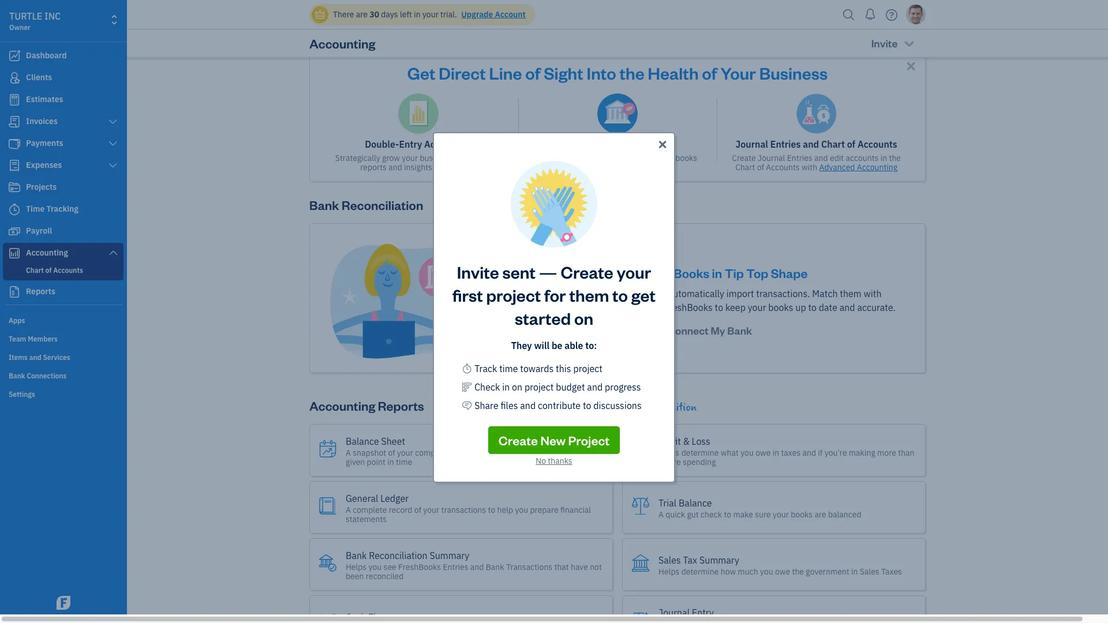 Task type: locate. For each thing, give the bounding box(es) containing it.
get left a
[[513, 401, 529, 415]]

0 horizontal spatial balance
[[346, 436, 379, 447]]

entries inside "create journal entries and edit accounts in the chart of accounts with"
[[788, 153, 813, 163]]

close image
[[905, 59, 918, 73], [657, 138, 669, 152]]

search image
[[840, 6, 859, 23]]

with left "valuable"
[[454, 153, 470, 163]]

0 horizontal spatial keep
[[638, 153, 656, 163]]

share files and contribute to discussions
[[475, 400, 642, 412]]

and right date
[[840, 302, 856, 314]]

project down sent
[[487, 284, 541, 306]]

0 vertical spatial journal
[[736, 139, 769, 150]]

to inside general ledger a complete record of your transactions to help you prepare financial statements
[[488, 505, 496, 516]]

you're
[[825, 448, 848, 458], [659, 457, 681, 468]]

your left business
[[721, 62, 757, 84]]

1 chevron large down image from the top
[[108, 117, 118, 126]]

government
[[807, 567, 850, 577]]

1 vertical spatial keep
[[726, 302, 746, 314]]

project down the :
[[574, 363, 603, 375]]

summary inside bank reconciliation summary helps you see freshbooks entries and bank transactions that have not been reconciled
[[430, 550, 470, 562]]

books inside connect your bank account to automatically import transactions. match them with income and expenses tracked in freshbooks to keep your books up to date and accurate.
[[769, 302, 794, 314]]

been
[[346, 572, 364, 582]]

1 vertical spatial chart
[[736, 162, 756, 173]]

estimate image
[[8, 94, 21, 106]]

0 horizontal spatial match
[[538, 153, 561, 163]]

them inside invite sent — create your first project for them to get started on
[[570, 284, 610, 306]]

0 horizontal spatial bank
[[562, 153, 580, 163]]

a
[[346, 448, 351, 458], [346, 505, 351, 516], [659, 510, 664, 520]]

0 vertical spatial get
[[408, 62, 436, 84]]

1 determine from the top
[[682, 448, 719, 458]]

to
[[629, 153, 636, 163], [613, 284, 628, 306], [658, 288, 667, 300], [715, 302, 724, 314], [809, 302, 817, 314], [586, 340, 594, 351], [583, 400, 592, 412], [488, 505, 496, 516], [725, 510, 732, 520]]

2 horizontal spatial the
[[890, 153, 902, 163]]

1 vertical spatial time
[[396, 457, 413, 468]]

1 horizontal spatial financial
[[618, 401, 660, 415]]

snapshot down check in on project budget and progress
[[540, 401, 580, 415]]

your right record
[[424, 505, 440, 516]]

trial.
[[441, 9, 457, 20]]

your inside balance sheet a snapshot of your company's assets, liabilities, and equity at any given point in time
[[397, 448, 414, 458]]

in inside connect your bank account to automatically import transactions. match them with income and expenses tracked in freshbooks to keep your books up to date and accurate.
[[655, 302, 662, 314]]

3 chevron large down image from the top
[[108, 161, 118, 170]]

your
[[721, 62, 757, 84], [645, 265, 672, 281]]

0 vertical spatial time
[[500, 363, 518, 375]]

transactions inside bank reconciliation match bank transactions to keep your books squeaky clean.
[[582, 153, 627, 163]]

journal entries and chart of accounts
[[736, 139, 898, 150]]

financial
[[618, 401, 660, 415], [561, 505, 592, 516]]

and
[[804, 139, 820, 150], [815, 153, 829, 163], [389, 162, 402, 173], [562, 302, 577, 314], [840, 302, 856, 314], [588, 381, 603, 393], [521, 400, 536, 412], [521, 448, 534, 458], [803, 448, 817, 458], [471, 562, 484, 573]]

check
[[475, 381, 500, 393]]

them
[[570, 284, 610, 306], [841, 288, 862, 300]]

journal
[[736, 139, 769, 150], [758, 153, 786, 163], [659, 607, 690, 619]]

a inside balance sheet a snapshot of your company's assets, liabilities, and equity at any given point in time
[[346, 448, 351, 458]]

them up accurate.
[[841, 288, 862, 300]]

4 chevron large down image from the top
[[108, 248, 118, 258]]

0 horizontal spatial create
[[499, 432, 538, 449]]

1 vertical spatial create
[[561, 261, 614, 283]]

to left help
[[488, 505, 496, 516]]

summary
[[430, 550, 470, 562], [700, 555, 740, 566]]

connect my bank
[[668, 324, 753, 337]]

helps inside bank reconciliation summary helps you see freshbooks entries and bank transactions that have not been reconciled
[[346, 562, 367, 573]]

a for general ledger
[[346, 505, 351, 516]]

a left "point"
[[346, 448, 351, 458]]

chevron large down image
[[108, 117, 118, 126], [108, 139, 118, 148], [108, 161, 118, 170], [108, 248, 118, 258]]

company's
[[415, 448, 455, 458]]

your left the trial.
[[423, 9, 439, 20]]

reconciliation up clean.
[[600, 139, 660, 150]]

bank for bank reconciliation summary helps you see freshbooks entries and bank transactions that have not been reconciled
[[346, 550, 367, 562]]

are left balanced
[[815, 510, 827, 520]]

chart image
[[8, 248, 21, 259]]

are left "30"
[[356, 9, 368, 20]]

helps for profit & loss
[[659, 448, 680, 458]]

items and services image
[[9, 353, 124, 362]]

into
[[587, 62, 617, 84]]

1 horizontal spatial owe
[[776, 567, 791, 577]]

shape
[[772, 265, 808, 281]]

balance up the gut
[[679, 498, 713, 509]]

reconciliation down reports
[[342, 197, 424, 213]]

0 vertical spatial project
[[487, 284, 541, 306]]

2 horizontal spatial create
[[733, 153, 757, 163]]

0 vertical spatial are
[[356, 9, 368, 20]]

bank
[[562, 153, 580, 163], [600, 288, 621, 300]]

0 vertical spatial freshbooks
[[664, 302, 713, 314]]

1 horizontal spatial freshbooks
[[664, 302, 713, 314]]

connect inside connect your bank account to automatically import transactions. match them with income and expenses tracked in freshbooks to keep your books up to date and accurate.
[[543, 288, 578, 300]]

get for get a snapshot of your financial position
[[513, 401, 529, 415]]

1 horizontal spatial snapshot
[[540, 401, 580, 415]]

0 horizontal spatial your
[[645, 265, 672, 281]]

bank inside bank reconciliation match bank transactions to keep your books squeaky clean.
[[562, 153, 580, 163]]

determine inside sales tax summary helps determine how much you owe the government in sales taxes
[[682, 567, 719, 577]]

your right the sure
[[773, 510, 790, 520]]

connect your bank account to begin matching your bank transactions image
[[329, 243, 513, 360]]

to right clean.
[[629, 153, 636, 163]]

1 horizontal spatial sales
[[860, 567, 880, 577]]

in left tip
[[712, 265, 723, 281]]

determine down loss
[[682, 448, 719, 458]]

keep inside connect your bank account to automatically import transactions. match them with income and expenses tracked in freshbooks to keep your books up to date and accurate.
[[726, 302, 746, 314]]

freshbooks right the see
[[399, 562, 441, 573]]

bank reconciliation summary helps you see freshbooks entries and bank transactions that have not been reconciled
[[346, 550, 602, 582]]

double-
[[365, 139, 399, 150]]

to down budget
[[583, 400, 592, 412]]

0 vertical spatial entry
[[399, 139, 422, 150]]

bank inside button
[[728, 324, 753, 337]]

summary inside sales tax summary helps determine how much you owe the government in sales taxes
[[700, 555, 740, 566]]

get left direct
[[408, 62, 436, 84]]

entries up "create journal entries and edit accounts in the chart of accounts with"
[[771, 139, 801, 150]]

owe left taxes
[[756, 448, 771, 458]]

reconciliation up the see
[[369, 550, 428, 562]]

entries up cash flow link
[[443, 562, 469, 573]]

2 determine from the top
[[682, 567, 719, 577]]

accounts inside "create journal entries and edit accounts in the chart of accounts with"
[[767, 162, 800, 173]]

your up get
[[645, 265, 672, 281]]

1 horizontal spatial summary
[[700, 555, 740, 566]]

1 horizontal spatial balance
[[679, 498, 713, 509]]

entry down the "tax"
[[692, 607, 714, 619]]

0 horizontal spatial with
[[454, 153, 470, 163]]

to down keep
[[613, 284, 628, 306]]

time inside balance sheet a snapshot of your company's assets, liabilities, and equity at any given point in time
[[396, 457, 413, 468]]

0 vertical spatial reconciliation
[[600, 139, 660, 150]]

reconciliation inside bank reconciliation match bank transactions to keep your books squeaky clean.
[[600, 139, 660, 150]]

0 vertical spatial snapshot
[[540, 401, 580, 415]]

0 horizontal spatial are
[[356, 9, 368, 20]]

general ledger a complete record of your transactions to help you prepare financial statements
[[346, 493, 592, 525]]

get direct line of sight into the health of your business
[[408, 62, 828, 84]]

1 horizontal spatial create
[[561, 261, 614, 283]]

chevron large down image for "invoice" icon at the top
[[108, 117, 118, 126]]

connect left 'my'
[[668, 324, 709, 337]]

prepare
[[530, 505, 559, 516]]

chevron large down image for chart icon at left
[[108, 248, 118, 258]]

double-entry accounting image
[[399, 94, 439, 134]]

1 vertical spatial bank
[[600, 288, 621, 300]]

a for balance sheet
[[346, 448, 351, 458]]

account
[[623, 288, 656, 300]]

0 vertical spatial connect
[[543, 288, 578, 300]]

get
[[408, 62, 436, 84], [513, 401, 529, 415]]

freshbooks down "automatically" at the right top of page
[[664, 302, 713, 314]]

your down progress
[[595, 401, 616, 415]]

2 chevron large down image from the top
[[108, 139, 118, 148]]

1 horizontal spatial get
[[513, 401, 529, 415]]

0 horizontal spatial on
[[512, 381, 523, 393]]

invite sent — create your first project for them to get started on
[[453, 261, 656, 329]]

1 vertical spatial accounts
[[767, 162, 800, 173]]

a down general
[[346, 505, 351, 516]]

your right clean.
[[658, 153, 674, 163]]

to inside invite sent — create your first project for them to get started on
[[613, 284, 628, 306]]

journal entry
[[659, 607, 714, 619]]

your down double-entry accounting
[[402, 153, 418, 163]]

in inside profit & loss helps determine what you owe in taxes and if you're making more than you're spending
[[773, 448, 780, 458]]

1 vertical spatial reconciliation
[[342, 197, 424, 213]]

1 horizontal spatial with
[[802, 162, 818, 173]]

what
[[721, 448, 739, 458]]

keep down import
[[726, 302, 746, 314]]

0 vertical spatial chart
[[822, 139, 846, 150]]

in inside invite sent — create your first project for them to get started on dialog
[[503, 381, 510, 393]]

bank down the strategically
[[310, 197, 339, 213]]

taxes
[[782, 448, 801, 458]]

0 vertical spatial keep
[[638, 153, 656, 163]]

1 vertical spatial financial
[[561, 505, 592, 516]]

upgrade account link
[[459, 9, 526, 20]]

0 vertical spatial the
[[620, 62, 645, 84]]

1 horizontal spatial time
[[500, 363, 518, 375]]

1 horizontal spatial keep
[[726, 302, 746, 314]]

if
[[819, 448, 823, 458]]

the
[[620, 62, 645, 84], [890, 153, 902, 163], [793, 567, 805, 577]]

determine for summary
[[682, 567, 719, 577]]

0 horizontal spatial time
[[396, 457, 413, 468]]

create new project link
[[488, 427, 620, 454]]

1 vertical spatial balance
[[679, 498, 713, 509]]

0 vertical spatial sales
[[659, 555, 681, 566]]

on
[[575, 307, 594, 329], [512, 381, 523, 393]]

summary up how
[[700, 555, 740, 566]]

create inside "create journal entries and edit accounts in the chart of accounts with"
[[733, 153, 757, 163]]

0 vertical spatial accounts
[[858, 139, 898, 150]]

1 horizontal spatial connect
[[668, 324, 709, 337]]

match left "squeaky"
[[538, 153, 561, 163]]

your down the "sheet" at the bottom left of page
[[397, 448, 414, 458]]

0 vertical spatial balance
[[346, 436, 379, 447]]

0 horizontal spatial owe
[[756, 448, 771, 458]]

in right tracked
[[655, 302, 662, 314]]

0 horizontal spatial snapshot
[[353, 448, 387, 458]]

started
[[515, 307, 571, 329]]

helps inside profit & loss helps determine what you owe in taxes and if you're making more than you're spending
[[659, 448, 680, 458]]

trial
[[659, 498, 677, 509]]

bank for bank reconciliation
[[310, 197, 339, 213]]

top
[[747, 265, 769, 281]]

freshbooks inside bank reconciliation summary helps you see freshbooks entries and bank transactions that have not been reconciled
[[399, 562, 441, 573]]

chart image
[[462, 380, 473, 394]]

apps image
[[9, 316, 124, 325]]

reconciliation inside bank reconciliation summary helps you see freshbooks entries and bank transactions that have not been reconciled
[[369, 550, 428, 562]]

you right what
[[741, 448, 754, 458]]

sales
[[659, 555, 681, 566], [860, 567, 880, 577]]

0 horizontal spatial chart
[[736, 162, 756, 173]]

turtle
[[9, 10, 42, 22]]

bank left clean.
[[562, 153, 580, 163]]

2 vertical spatial the
[[793, 567, 805, 577]]

accounting
[[310, 35, 376, 51], [425, 139, 473, 150], [858, 162, 898, 173], [310, 398, 376, 414]]

squeaky
[[570, 162, 600, 173]]

0 vertical spatial entries
[[771, 139, 801, 150]]

balanced
[[829, 510, 862, 520]]

you inside bank reconciliation summary helps you see freshbooks entries and bank transactions that have not been reconciled
[[369, 562, 382, 573]]

in inside sales tax summary helps determine how much you owe the government in sales taxes
[[852, 567, 859, 577]]

0 vertical spatial bank
[[562, 153, 580, 163]]

your inside general ledger a complete record of your transactions to help you prepare financial statements
[[424, 505, 440, 516]]

connect inside connect my bank button
[[668, 324, 709, 337]]

entry for journal
[[692, 607, 714, 619]]

with up accurate.
[[864, 288, 882, 300]]

tip
[[725, 265, 745, 281]]

income
[[529, 302, 560, 314]]

your up expenses
[[580, 288, 598, 300]]

at
[[561, 448, 568, 458]]

1 vertical spatial get
[[513, 401, 529, 415]]

report image
[[8, 286, 21, 298]]

determine inside profit & loss helps determine what you owe in taxes and if you're making more than you're spending
[[682, 448, 719, 458]]

your inside bank reconciliation match bank transactions to keep your books squeaky clean.
[[658, 153, 674, 163]]

the right into
[[620, 62, 645, 84]]

sent
[[503, 261, 536, 283]]

learn more
[[437, 162, 477, 173]]

connect up the income
[[543, 288, 578, 300]]

2 vertical spatial entries
[[443, 562, 469, 573]]

and right reports
[[389, 162, 402, 173]]

accounts down journal entries and chart of accounts in the right top of the page
[[767, 162, 800, 173]]

journal entries and chart of accounts image
[[797, 94, 837, 134]]

record
[[389, 505, 413, 516]]

and inside bank reconciliation summary helps you see freshbooks entries and bank transactions that have not been reconciled
[[471, 562, 484, 573]]

clean.
[[602, 162, 624, 173]]

0 vertical spatial match
[[538, 153, 561, 163]]

keep right clean.
[[638, 153, 656, 163]]

with inside connect your bank account to automatically import transactions. match them with income and expenses tracked in freshbooks to keep your books up to date and accurate.
[[864, 288, 882, 300]]

sure
[[756, 510, 772, 520]]

2 vertical spatial books
[[791, 510, 813, 520]]

no
[[536, 456, 546, 466]]

quick
[[666, 510, 686, 520]]

1 vertical spatial close image
[[657, 138, 669, 152]]

in right "point"
[[388, 457, 394, 468]]

time down the "sheet" at the bottom left of page
[[396, 457, 413, 468]]

cash flow
[[346, 612, 388, 624]]

the right accounts
[[890, 153, 902, 163]]

1 horizontal spatial bank
[[600, 288, 621, 300]]

share
[[475, 400, 499, 412]]

1 vertical spatial entries
[[788, 153, 813, 163]]

a inside the trial balance a quick gut check to make sure your books are balanced
[[659, 510, 664, 520]]

you're down profit
[[659, 457, 681, 468]]

financial inside general ledger a complete record of your transactions to help you prepare financial statements
[[561, 505, 592, 516]]

0 horizontal spatial entry
[[399, 139, 422, 150]]

a down trial
[[659, 510, 664, 520]]

entry inside journal entry link
[[692, 607, 714, 619]]

helps inside sales tax summary helps determine how much you owe the government in sales taxes
[[659, 567, 680, 577]]

your up account
[[617, 261, 652, 283]]

on up able
[[575, 307, 594, 329]]

bank up "squeaky"
[[576, 139, 597, 150]]

able
[[565, 340, 584, 351]]

helps for sales tax summary
[[659, 567, 680, 577]]

0 vertical spatial owe
[[756, 448, 771, 458]]

project inside invite sent — create your first project for them to get started on
[[487, 284, 541, 306]]

helps left the see
[[346, 562, 367, 573]]

0 horizontal spatial financial
[[561, 505, 592, 516]]

0 horizontal spatial accounts
[[767, 162, 800, 173]]

will
[[534, 340, 550, 351]]

balance up 'given'
[[346, 436, 379, 447]]

transactions down bank reconciliation image
[[582, 153, 627, 163]]

for
[[545, 284, 566, 306]]

sales left the "tax"
[[659, 555, 681, 566]]

1 vertical spatial books
[[769, 302, 794, 314]]

1 vertical spatial freshbooks
[[399, 562, 441, 573]]

in left taxes
[[773, 448, 780, 458]]

0 horizontal spatial transactions
[[442, 505, 486, 516]]

in right accounts
[[881, 153, 888, 163]]

making
[[850, 448, 876, 458]]

you right the much
[[761, 567, 774, 577]]

reconciliation for bank reconciliation match bank transactions to keep your books squeaky clean.
[[600, 139, 660, 150]]

1 vertical spatial owe
[[776, 567, 791, 577]]

reconciliation
[[600, 139, 660, 150], [342, 197, 424, 213], [369, 550, 428, 562]]

determine down the "tax"
[[682, 567, 719, 577]]

1 vertical spatial determine
[[682, 567, 719, 577]]

1 horizontal spatial you're
[[825, 448, 848, 458]]

1 horizontal spatial match
[[813, 288, 838, 300]]

2 vertical spatial create
[[499, 432, 538, 449]]

bank up been
[[346, 550, 367, 562]]

and down journal entries and chart of accounts in the right top of the page
[[815, 153, 829, 163]]

balance inside the trial balance a quick gut check to make sure your books are balanced
[[679, 498, 713, 509]]

summary down general ledger a complete record of your transactions to help you prepare financial statements
[[430, 550, 470, 562]]

sales left taxes
[[860, 567, 880, 577]]

on up files on the left of page
[[512, 381, 523, 393]]

1 vertical spatial are
[[815, 510, 827, 520]]

to left make
[[725, 510, 732, 520]]

bank inside bank reconciliation match bank transactions to keep your books squeaky clean.
[[576, 139, 597, 150]]

business
[[420, 153, 452, 163]]

0 vertical spatial books
[[676, 153, 698, 163]]

have
[[571, 562, 588, 573]]

connect for my
[[668, 324, 709, 337]]

chart inside "create journal entries and edit accounts in the chart of accounts with"
[[736, 162, 756, 173]]

2 vertical spatial journal
[[659, 607, 690, 619]]

transactions
[[582, 153, 627, 163], [442, 505, 486, 516]]

in right government
[[852, 567, 859, 577]]

snapshot
[[540, 401, 580, 415], [353, 448, 387, 458]]

2 vertical spatial reconciliation
[[369, 550, 428, 562]]

1 horizontal spatial transactions
[[582, 153, 627, 163]]

&
[[684, 436, 690, 447]]

0 horizontal spatial get
[[408, 62, 436, 84]]

complete
[[353, 505, 387, 516]]

accounts up accounts
[[858, 139, 898, 150]]

1 horizontal spatial them
[[841, 288, 862, 300]]

books
[[676, 153, 698, 163], [769, 302, 794, 314], [791, 510, 813, 520]]

discussions
[[594, 400, 642, 412]]

owe right the much
[[776, 567, 791, 577]]

a for trial balance
[[659, 510, 664, 520]]

entry up strategically grow your business with valuable reports and insights.
[[399, 139, 422, 150]]

your inside invite sent — create your first project for them to get started on
[[617, 261, 652, 283]]

transactions left help
[[442, 505, 486, 516]]

and up cash flow link
[[471, 562, 484, 573]]

time right track at the bottom left
[[500, 363, 518, 375]]

a inside general ledger a complete record of your transactions to help you prepare financial statements
[[346, 505, 351, 516]]

0 horizontal spatial summary
[[430, 550, 470, 562]]

1 horizontal spatial on
[[575, 307, 594, 329]]

0 vertical spatial close image
[[905, 59, 918, 73]]

more
[[878, 448, 897, 458]]

create for new
[[499, 432, 538, 449]]

with inside strategically grow your business with valuable reports and insights.
[[454, 153, 470, 163]]

you left the see
[[369, 562, 382, 573]]

and left no
[[521, 448, 534, 458]]

2 horizontal spatial with
[[864, 288, 882, 300]]

0 horizontal spatial the
[[620, 62, 645, 84]]

0 horizontal spatial connect
[[543, 288, 578, 300]]

project down track time towards this project
[[525, 381, 554, 393]]

and left 'if'
[[803, 448, 817, 458]]

balance
[[346, 436, 379, 447], [679, 498, 713, 509]]

get
[[632, 284, 656, 306]]

snapshot down the "sheet" at the bottom left of page
[[353, 448, 387, 458]]

1 horizontal spatial the
[[793, 567, 805, 577]]

1 horizontal spatial entry
[[692, 607, 714, 619]]

0 vertical spatial create
[[733, 153, 757, 163]]

1 vertical spatial entry
[[692, 607, 714, 619]]

to inside the trial balance a quick gut check to make sure your books are balanced
[[725, 510, 732, 520]]

bank right 'my'
[[728, 324, 753, 337]]

bank for bank reconciliation match bank transactions to keep your books squeaky clean.
[[576, 139, 597, 150]]

0 horizontal spatial them
[[570, 284, 610, 306]]

you inside profit & loss helps determine what you owe in taxes and if you're making more than you're spending
[[741, 448, 754, 458]]

spending
[[683, 457, 717, 468]]

chevron large down image for payment icon at the left top
[[108, 139, 118, 148]]

the left government
[[793, 567, 805, 577]]

turtle inc owner
[[9, 10, 61, 32]]

in right 'check' at the bottom left of the page
[[503, 381, 510, 393]]

than
[[899, 448, 915, 458]]

bank left transactions at the left
[[486, 562, 505, 573]]

entries down journal entries and chart of accounts in the right top of the page
[[788, 153, 813, 163]]

financial right prepare
[[561, 505, 592, 516]]

1 vertical spatial transactions
[[442, 505, 486, 516]]

get for get direct line of sight into the health of your business
[[408, 62, 436, 84]]

them right for
[[570, 284, 610, 306]]



Task type: describe. For each thing, give the bounding box(es) containing it.
team members image
[[9, 334, 124, 344]]

my
[[711, 324, 726, 337]]

journal entry link
[[623, 596, 926, 624]]

timetracking image
[[462, 362, 473, 376]]

and right files on the left of page
[[521, 400, 536, 412]]

comments image
[[462, 399, 473, 413]]

loss
[[692, 436, 711, 447]]

the inside "create journal entries and edit accounts in the chart of accounts with"
[[890, 153, 902, 163]]

owe inside sales tax summary helps determine how much you owe the government in sales taxes
[[776, 567, 791, 577]]

there are 30 days left in your trial. upgrade account
[[333, 9, 526, 20]]

profit & loss helps determine what you owe in taxes and if you're making more than you're spending
[[659, 436, 915, 468]]

tax
[[684, 555, 698, 566]]

0 horizontal spatial sales
[[659, 555, 681, 566]]

and inside profit & loss helps determine what you owe in taxes and if you're making more than you're spending
[[803, 448, 817, 458]]

and inside strategically grow your business with valuable reports and insights.
[[389, 162, 402, 173]]

entries inside bank reconciliation summary helps you see freshbooks entries and bank transactions that have not been reconciled
[[443, 562, 469, 573]]

left
[[400, 9, 412, 20]]

and right the income
[[562, 302, 577, 314]]

and up get a snapshot of your financial position
[[588, 381, 603, 393]]

bank inside connect your bank account to automatically import transactions. match them with income and expenses tracked in freshbooks to keep your books up to date and accurate.
[[600, 288, 621, 300]]

and up "create journal entries and edit accounts in the chart of accounts with"
[[804, 139, 820, 150]]

2 vertical spatial project
[[525, 381, 554, 393]]

profit
[[659, 436, 681, 447]]

summary for sales tax summary
[[700, 555, 740, 566]]

with inside "create journal entries and edit accounts in the chart of accounts with"
[[802, 162, 818, 173]]

that
[[555, 562, 569, 573]]

1 horizontal spatial chart
[[822, 139, 846, 150]]

be
[[552, 340, 563, 351]]

taxes
[[882, 567, 903, 577]]

of inside general ledger a complete record of your transactions to help you prepare financial statements
[[415, 505, 422, 516]]

keep your books in tip top shape
[[613, 265, 808, 281]]

trial balance a quick gut check to make sure your books are balanced
[[659, 498, 862, 520]]

a
[[531, 401, 537, 415]]

more
[[459, 162, 477, 173]]

account
[[495, 9, 526, 20]]

learn
[[437, 162, 457, 173]]

health
[[648, 62, 699, 84]]

accurate.
[[858, 302, 896, 314]]

much
[[738, 567, 759, 577]]

journal for journal entry
[[659, 607, 690, 619]]

owe inside profit & loss helps determine what you owe in taxes and if you're making more than you're spending
[[756, 448, 771, 458]]

inc
[[44, 10, 61, 22]]

match inside bank reconciliation match bank transactions to keep your books squeaky clean.
[[538, 153, 561, 163]]

the inside sales tax summary helps determine how much you owe the government in sales taxes
[[793, 567, 805, 577]]

balance sheet a snapshot of your company's assets, liabilities, and equity at any given point in time
[[346, 436, 583, 468]]

keep
[[613, 265, 642, 281]]

reconciliation for bank reconciliation
[[342, 197, 424, 213]]

import
[[727, 288, 755, 300]]

not
[[590, 562, 602, 573]]

statements
[[346, 514, 387, 525]]

1 horizontal spatial close image
[[905, 59, 918, 73]]

to right get
[[658, 288, 667, 300]]

direct
[[439, 62, 486, 84]]

accounting reports
[[310, 398, 424, 414]]

see
[[384, 562, 397, 573]]

reconciled
[[366, 572, 404, 582]]

—
[[539, 261, 558, 283]]

thanks
[[548, 456, 573, 466]]

0 horizontal spatial you're
[[659, 457, 681, 468]]

of inside balance sheet a snapshot of your company's assets, liabilities, and equity at any given point in time
[[388, 448, 396, 458]]

expenses
[[580, 302, 619, 314]]

are inside the trial balance a quick gut check to make sure your books are balanced
[[815, 510, 827, 520]]

them inside connect your bank account to automatically import transactions. match them with income and expenses tracked in freshbooks to keep your books up to date and accurate.
[[841, 288, 862, 300]]

bank connections image
[[9, 371, 124, 381]]

balance inside balance sheet a snapshot of your company's assets, liabilities, and equity at any given point in time
[[346, 436, 379, 447]]

create inside invite sent — create your first project for them to get started on
[[561, 261, 614, 283]]

line
[[490, 62, 522, 84]]

to right able
[[586, 340, 594, 351]]

transactions.
[[757, 288, 811, 300]]

match inside connect your bank account to automatically import transactions. match them with income and expenses tracked in freshbooks to keep your books up to date and accurate.
[[813, 288, 838, 300]]

your inside the trial balance a quick gut check to make sure your books are balanced
[[773, 510, 790, 520]]

0 horizontal spatial close image
[[657, 138, 669, 152]]

to up 'my'
[[715, 302, 724, 314]]

help
[[498, 505, 514, 516]]

1 vertical spatial sales
[[860, 567, 880, 577]]

dashboard image
[[8, 50, 21, 62]]

freshbooks image
[[54, 597, 73, 611]]

first
[[453, 284, 483, 306]]

invite sent — create your first project for them to get started on dialog
[[0, 118, 1109, 497]]

on inside invite sent — create your first project for them to get started on
[[575, 307, 594, 329]]

date
[[819, 302, 838, 314]]

1 horizontal spatial accounts
[[858, 139, 898, 150]]

upgrade
[[462, 9, 493, 20]]

create new project
[[499, 432, 610, 449]]

strategically
[[335, 153, 380, 163]]

valuable
[[472, 153, 502, 163]]

books inside bank reconciliation match bank transactions to keep your books squeaky clean.
[[676, 153, 698, 163]]

automatically
[[669, 288, 725, 300]]

tracked
[[621, 302, 653, 314]]

summary for bank reconciliation summary
[[430, 550, 470, 562]]

new
[[541, 432, 566, 449]]

there
[[333, 9, 354, 20]]

grow
[[382, 153, 400, 163]]

files
[[501, 400, 518, 412]]

you inside sales tax summary helps determine how much you owe the government in sales taxes
[[761, 567, 774, 577]]

books inside the trial balance a quick gut check to make sure your books are balanced
[[791, 510, 813, 520]]

invoice image
[[8, 116, 21, 128]]

liabilities,
[[484, 448, 519, 458]]

of inside "create journal entries and edit accounts in the chart of accounts with"
[[758, 162, 765, 173]]

bank reconciliation image
[[598, 94, 638, 134]]

bank reconciliation
[[310, 197, 424, 213]]

snapshot inside balance sheet a snapshot of your company's assets, liabilities, and equity at any given point in time
[[353, 448, 387, 458]]

determine for loss
[[682, 448, 719, 458]]

in inside balance sheet a snapshot of your company's assets, liabilities, and equity at any given point in time
[[388, 457, 394, 468]]

money image
[[8, 226, 21, 237]]

expense image
[[8, 160, 21, 172]]

owner
[[9, 23, 31, 32]]

make
[[734, 510, 754, 520]]

transactions inside general ledger a complete record of your transactions to help you prepare financial statements
[[442, 505, 486, 516]]

payment image
[[8, 138, 21, 150]]

connect your bank account to automatically import transactions. match them with income and expenses tracked in freshbooks to keep your books up to date and accurate.
[[529, 288, 896, 314]]

chevron large down image for expense icon
[[108, 161, 118, 170]]

time inside invite sent — create your first project for them to get started on dialog
[[500, 363, 518, 375]]

keep inside bank reconciliation match bank transactions to keep your books squeaky clean.
[[638, 153, 656, 163]]

:
[[594, 340, 597, 351]]

accounts
[[846, 153, 879, 163]]

journal inside "create journal entries and edit accounts in the chart of accounts with"
[[758, 153, 786, 163]]

contribute
[[538, 400, 581, 412]]

1 vertical spatial on
[[512, 381, 523, 393]]

create for journal
[[733, 153, 757, 163]]

track time towards this project
[[475, 363, 603, 375]]

up
[[796, 302, 807, 314]]

project
[[569, 432, 610, 449]]

connect for your
[[543, 288, 578, 300]]

sight
[[544, 62, 584, 84]]

main element
[[0, 0, 156, 615]]

how
[[721, 567, 737, 577]]

get a snapshot of your financial position
[[513, 401, 697, 415]]

0 vertical spatial financial
[[618, 401, 660, 415]]

timer image
[[8, 204, 21, 215]]

journal for journal entries and chart of accounts
[[736, 139, 769, 150]]

0 vertical spatial your
[[721, 62, 757, 84]]

and inside balance sheet a snapshot of your company's assets, liabilities, and equity at any given point in time
[[521, 448, 534, 458]]

no thanks button
[[536, 456, 573, 466]]

any
[[570, 448, 583, 458]]

books
[[674, 265, 710, 281]]

transactions
[[507, 562, 553, 573]]

in inside "create journal entries and edit accounts in the chart of accounts with"
[[881, 153, 888, 163]]

to right up
[[809, 302, 817, 314]]

1 vertical spatial project
[[574, 363, 603, 375]]

to inside bank reconciliation match bank transactions to keep your books squeaky clean.
[[629, 153, 636, 163]]

towards
[[521, 363, 554, 375]]

and inside "create journal entries and edit accounts in the chart of accounts with"
[[815, 153, 829, 163]]

reports
[[361, 162, 387, 173]]

progress
[[605, 381, 641, 393]]

they
[[512, 340, 532, 351]]

insights.
[[404, 162, 435, 173]]

1 vertical spatial your
[[645, 265, 672, 281]]

equity
[[536, 448, 559, 458]]

track
[[475, 363, 498, 375]]

entry for double-
[[399, 139, 422, 150]]

project image
[[8, 182, 21, 193]]

your inside strategically grow your business with valuable reports and insights.
[[402, 153, 418, 163]]

strategically grow your business with valuable reports and insights.
[[335, 153, 502, 173]]

client image
[[8, 72, 21, 84]]

freshbooks inside connect your bank account to automatically import transactions. match them with income and expenses tracked in freshbooks to keep your books up to date and accurate.
[[664, 302, 713, 314]]

in right 'left'
[[414, 9, 421, 20]]

this
[[556, 363, 572, 375]]

settings image
[[9, 390, 124, 399]]

helps for bank reconciliation summary
[[346, 562, 367, 573]]

your down import
[[748, 302, 767, 314]]

reconciliation for bank reconciliation summary helps you see freshbooks entries and bank transactions that have not been reconciled
[[369, 550, 428, 562]]

they will be able to :
[[512, 340, 597, 351]]

you inside general ledger a complete record of your transactions to help you prepare financial statements
[[515, 505, 529, 516]]

given
[[346, 457, 365, 468]]

crown image
[[314, 8, 326, 21]]

invite
[[457, 261, 500, 283]]

cash
[[346, 612, 366, 624]]

advanced
[[820, 162, 856, 173]]

cash flow link
[[310, 596, 613, 624]]

edit
[[831, 153, 845, 163]]

go to help image
[[883, 6, 902, 23]]

point
[[367, 457, 386, 468]]



Task type: vqa. For each thing, say whether or not it's contained in the screenshot.
Usd
no



